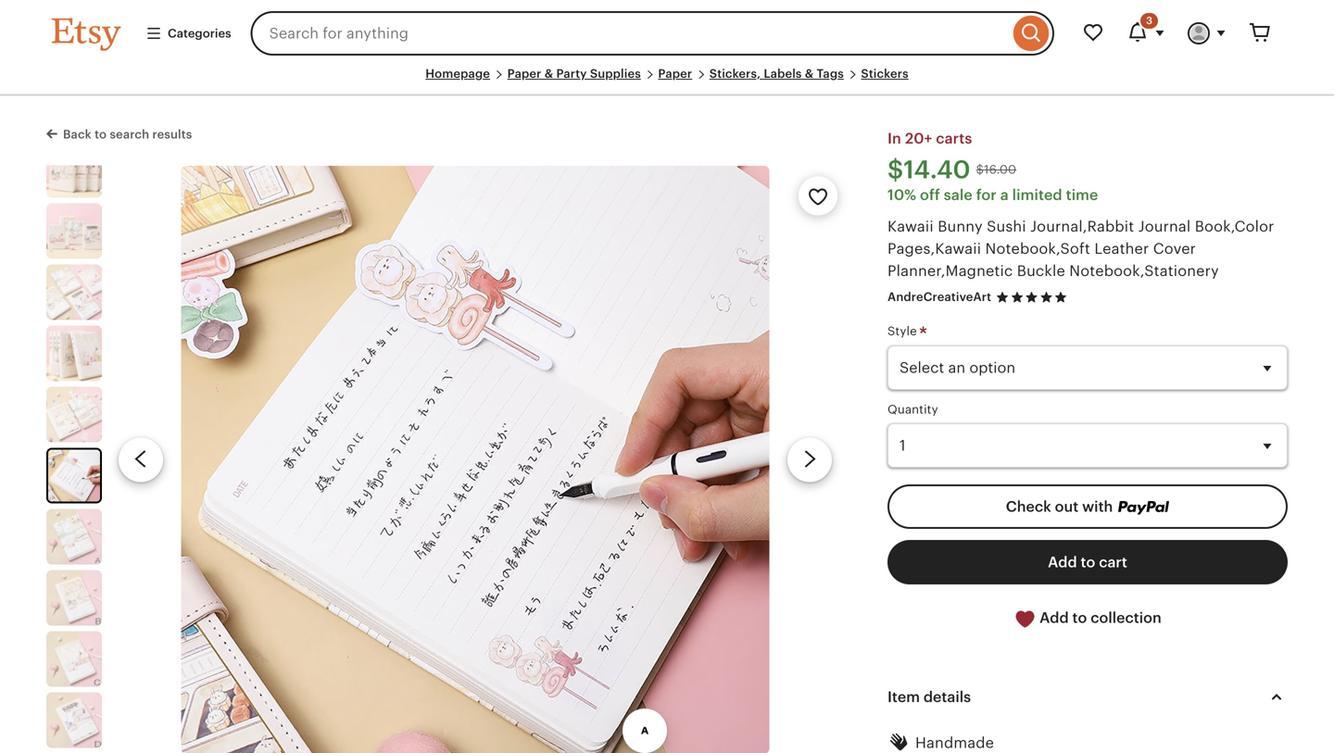 Task type: describe. For each thing, give the bounding box(es) containing it.
check out with button
[[888, 485, 1288, 529]]

in
[[888, 130, 902, 147]]

details
[[924, 689, 971, 706]]

back
[[63, 128, 92, 141]]

journal,rabbit
[[1031, 218, 1135, 235]]

add to cart button
[[888, 540, 1288, 585]]

kawaii bunny sushi journalrabbit journal bookcolor image 2 image
[[46, 204, 102, 259]]

sale
[[944, 187, 973, 204]]

homepage link
[[426, 67, 490, 81]]

3 button
[[1116, 11, 1177, 56]]

add for add to cart
[[1048, 554, 1078, 571]]

Search for anything text field
[[251, 11, 1009, 56]]

kawaii
[[888, 218, 934, 235]]

notebook,soft
[[986, 241, 1091, 257]]

add for add to collection
[[1040, 610, 1069, 626]]

out
[[1055, 499, 1079, 515]]

kawaii bunny sushi journalrabbit journal bookcolor b image
[[46, 571, 102, 626]]

paper link
[[658, 67, 693, 81]]

homepage
[[426, 67, 490, 81]]

cover
[[1154, 241, 1196, 257]]

20+
[[905, 130, 933, 147]]

with
[[1083, 499, 1113, 515]]

paper & party supplies
[[508, 67, 641, 81]]

stickers
[[861, 67, 909, 81]]

a
[[1001, 187, 1009, 204]]

10%
[[888, 187, 917, 204]]

labels
[[764, 67, 802, 81]]

stickers, labels & tags
[[710, 67, 844, 81]]

stickers, labels & tags link
[[710, 67, 844, 81]]

add to cart
[[1048, 554, 1128, 571]]

$14.40 $16.00
[[888, 155, 1017, 184]]

3
[[1147, 15, 1153, 26]]

to for search
[[95, 128, 107, 141]]

planner,magnetic
[[888, 263, 1013, 280]]

journal
[[1139, 218, 1191, 235]]

supplies
[[590, 67, 641, 81]]

kawaii bunny sushi journalrabbit journal bookcolor image 5 image
[[46, 387, 102, 443]]

back to search results
[[63, 128, 192, 141]]

categories
[[168, 26, 231, 40]]

bunny
[[938, 218, 983, 235]]

$14.40
[[888, 155, 971, 184]]

quantity
[[888, 402, 939, 416]]

check
[[1006, 499, 1052, 515]]

in 20+ carts
[[888, 130, 973, 147]]

kawaii bunny sushi journalrabbit journal bookcolor c image
[[46, 632, 102, 687]]

limited
[[1013, 187, 1063, 204]]

andrecreativeart
[[888, 290, 992, 304]]



Task type: locate. For each thing, give the bounding box(es) containing it.
paper
[[508, 67, 542, 81], [658, 67, 693, 81]]

book,color
[[1195, 218, 1275, 235]]

categories banner
[[19, 0, 1316, 67]]

notebook,stationery
[[1070, 263, 1220, 280]]

collection
[[1091, 610, 1162, 626]]

None search field
[[251, 11, 1055, 56]]

2 & from the left
[[805, 67, 814, 81]]

add inside button
[[1048, 554, 1078, 571]]

style
[[888, 324, 921, 338]]

paper for paper link
[[658, 67, 693, 81]]

paper for paper & party supplies
[[508, 67, 542, 81]]

kawaii bunny sushi journalrabbit journal bookcolor d image
[[46, 693, 102, 749]]

off
[[920, 187, 941, 204]]

0 horizontal spatial &
[[545, 67, 553, 81]]

1 horizontal spatial paper
[[658, 67, 693, 81]]

leather
[[1095, 241, 1150, 257]]

1 horizontal spatial &
[[805, 67, 814, 81]]

kawaii bunny sushi journalrabbit journal bookcolor image 6 image
[[181, 166, 770, 753], [48, 450, 100, 502]]

stickers,
[[710, 67, 761, 81]]

pages,kawaii
[[888, 241, 982, 257]]

1 horizontal spatial kawaii bunny sushi journalrabbit journal bookcolor image 6 image
[[181, 166, 770, 753]]

2 vertical spatial to
[[1073, 610, 1087, 626]]

add left cart
[[1048, 554, 1078, 571]]

add inside button
[[1040, 610, 1069, 626]]

tags
[[817, 67, 844, 81]]

add to collection button
[[888, 596, 1288, 642]]

0 vertical spatial add
[[1048, 554, 1078, 571]]

add down add to cart button
[[1040, 610, 1069, 626]]

add
[[1048, 554, 1078, 571], [1040, 610, 1069, 626]]

0 horizontal spatial paper
[[508, 67, 542, 81]]

cart
[[1099, 554, 1128, 571]]

search
[[110, 128, 149, 141]]

andrecreativeart link
[[888, 290, 992, 304]]

item details button
[[871, 675, 1305, 719]]

back to search results link
[[46, 124, 192, 143]]

for
[[977, 187, 997, 204]]

kawaii bunny sushi journalrabbit journal bookcolor image 3 image
[[46, 265, 102, 320]]

menu bar containing homepage
[[52, 67, 1283, 96]]

item
[[888, 689, 920, 706]]

2 paper from the left
[[658, 67, 693, 81]]

kawaii bunny sushi journalrabbit journal bookcolor image 4 image
[[46, 326, 102, 382]]

10% off sale for a limited time
[[888, 187, 1099, 204]]

none search field inside categories banner
[[251, 11, 1055, 56]]

to right back
[[95, 128, 107, 141]]

to left collection
[[1073, 610, 1087, 626]]

categories button
[[132, 17, 245, 50]]

1 paper from the left
[[508, 67, 542, 81]]

to inside button
[[1073, 610, 1087, 626]]

paper & party supplies link
[[508, 67, 641, 81]]

& left tags
[[805, 67, 814, 81]]

kawaii bunny sushi journalrabbit journal bookcolor a image
[[46, 509, 102, 565]]

0 horizontal spatial kawaii bunny sushi journalrabbit journal bookcolor image 6 image
[[48, 450, 100, 502]]

to inside button
[[1081, 554, 1096, 571]]

handmade
[[916, 735, 994, 751]]

carts
[[936, 130, 973, 147]]

$16.00
[[977, 163, 1017, 177]]

menu bar
[[52, 67, 1283, 96]]

check out with
[[1006, 499, 1117, 515]]

1 & from the left
[[545, 67, 553, 81]]

stickers link
[[861, 67, 909, 81]]

&
[[545, 67, 553, 81], [805, 67, 814, 81]]

item details
[[888, 689, 971, 706]]

buckle
[[1017, 263, 1066, 280]]

to for cart
[[1081, 554, 1096, 571]]

1 vertical spatial add
[[1040, 610, 1069, 626]]

sushi
[[987, 218, 1027, 235]]

results
[[152, 128, 192, 141]]

& left party
[[545, 67, 553, 81]]

to left cart
[[1081, 554, 1096, 571]]

paper right the supplies
[[658, 67, 693, 81]]

to for collection
[[1073, 610, 1087, 626]]

paper left party
[[508, 67, 542, 81]]

add to collection
[[1036, 610, 1162, 626]]

time
[[1066, 187, 1099, 204]]

kawaii bunny sushi journalrabbit journal bookcolor image 1 image
[[46, 142, 102, 198]]

party
[[556, 67, 587, 81]]

kawaii bunny sushi journal,rabbit journal book,color pages,kawaii notebook,soft leather cover planner,magnetic buckle notebook,stationery
[[888, 218, 1275, 280]]

to
[[95, 128, 107, 141], [1081, 554, 1096, 571], [1073, 610, 1087, 626]]

0 vertical spatial to
[[95, 128, 107, 141]]

1 vertical spatial to
[[1081, 554, 1096, 571]]



Task type: vqa. For each thing, say whether or not it's contained in the screenshot.
produce corresponding to Upcycled
no



